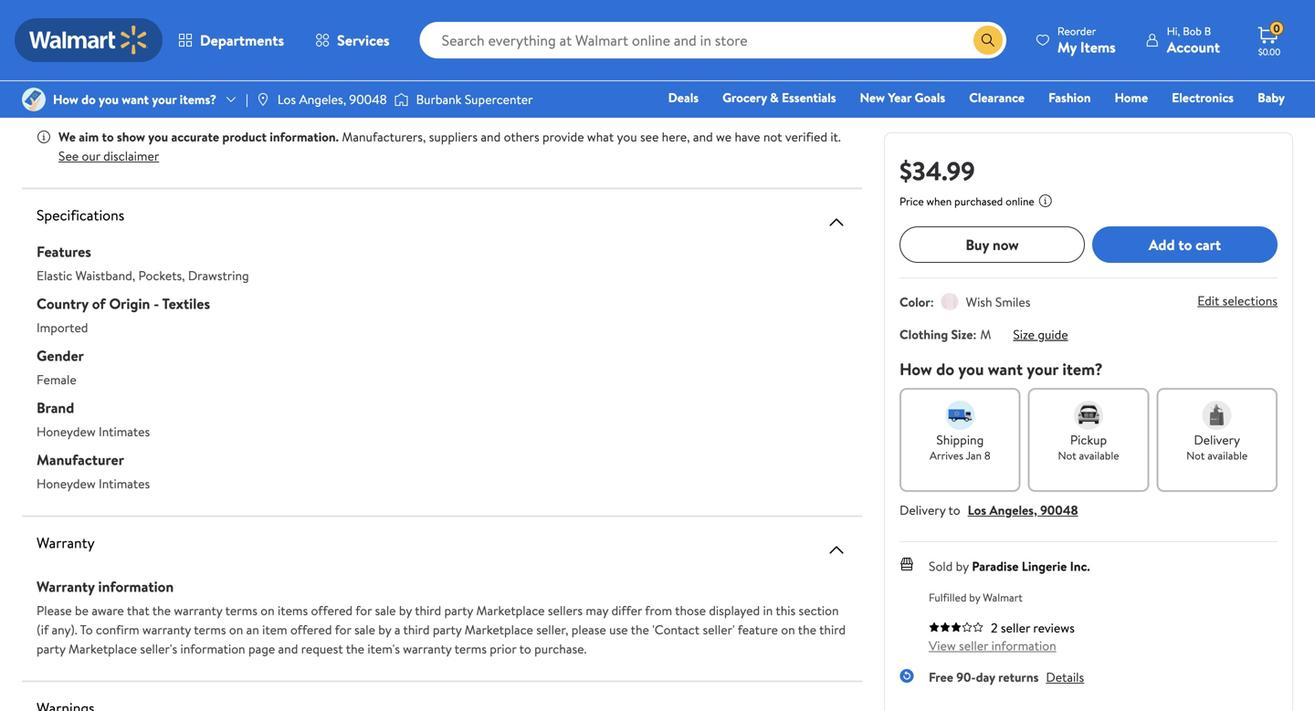 Task type: describe. For each thing, give the bounding box(es) containing it.
departments button
[[163, 18, 300, 62]]

aim
[[79, 128, 99, 146]]

verified
[[785, 128, 828, 146]]

how for how do you want your items?
[[53, 90, 78, 108]]

have
[[735, 128, 760, 146]]

please
[[572, 621, 606, 639]]

sold by paradise lingerie inc.
[[929, 558, 1090, 575]]

item?
[[1063, 358, 1103, 381]]

drawstring
[[188, 267, 249, 285]]

Walmart Site-Wide search field
[[420, 22, 1006, 58]]

baby cold, cough & flu
[[950, 89, 1285, 132]]

paradise
[[972, 558, 1019, 575]]

with
[[88, 96, 112, 114]]

just
[[169, 96, 192, 114]]

-
[[154, 294, 159, 314]]

feature
[[738, 621, 778, 639]]

1 size from the left
[[951, 326, 973, 343]]

your for items?
[[152, 90, 177, 108]]

may
[[586, 602, 608, 620]]

available for pickup
[[1079, 448, 1119, 464]]

we aim to show you accurate product information. manufacturers, suppliers and others provide what you see here, and we have not verified it. see our disclaimer
[[58, 128, 841, 165]]

0 horizontal spatial 90048
[[349, 90, 387, 108]]

departments
[[200, 30, 284, 50]]

90-
[[957, 669, 976, 686]]

differ
[[612, 602, 642, 620]]

0 vertical spatial :
[[931, 293, 934, 311]]

cart
[[1196, 235, 1221, 255]]

now
[[993, 235, 1019, 255]]

0 vertical spatial for
[[355, 602, 372, 620]]

imported
[[37, 319, 88, 337]]

wish smiles
[[966, 293, 1031, 311]]

2 vertical spatial party
[[37, 640, 65, 658]]

delivery for to
[[900, 501, 946, 519]]

color :
[[900, 293, 934, 311]]

walmart+
[[1231, 114, 1285, 132]]

'contact
[[652, 621, 700, 639]]

inc.
[[1070, 558, 1090, 575]]

not for pickup
[[1058, 448, 1077, 464]]

1 vertical spatial :
[[973, 326, 977, 343]]

1 vertical spatial marketplace
[[465, 621, 533, 639]]

home link
[[1107, 88, 1157, 107]]

intent image for shipping image
[[946, 401, 975, 430]]

please
[[37, 602, 72, 620]]

side
[[83, 80, 105, 98]]

80/20
[[58, 32, 93, 50]]

the right use
[[631, 621, 649, 639]]

intent image for pickup image
[[1074, 401, 1103, 430]]

details button
[[1046, 669, 1084, 686]]

the down section
[[798, 621, 817, 639]]

to inside we aim to show you accurate product information. manufacturers, suppliers and others provide what you see here, and we have not verified it. see our disclaimer
[[102, 128, 114, 146]]

1 horizontal spatial 90048
[[1040, 501, 1078, 519]]

price when purchased online
[[900, 194, 1035, 209]]

fabric
[[191, 48, 223, 66]]

& inside 80/20 rayon/poly dreamy soft terry cloth fabric elastic waist & drawstring detail two side pockets pairs with matching just chillin sweatshirt
[[128, 64, 137, 82]]

new
[[860, 89, 885, 106]]

request
[[301, 640, 343, 658]]

burbank supercenter
[[416, 90, 533, 108]]

cold, cough & flu link
[[942, 113, 1059, 133]]

cloth
[[160, 48, 189, 66]]

elastic inside 80/20 rayon/poly dreamy soft terry cloth fabric elastic waist & drawstring detail two side pockets pairs with matching just chillin sweatshirt
[[58, 64, 94, 82]]

goals
[[915, 89, 946, 106]]

0 horizontal spatial on
[[229, 621, 243, 639]]

a
[[394, 621, 400, 639]]

others
[[504, 128, 540, 146]]

0 vertical spatial warranty
[[174, 602, 222, 620]]

1 horizontal spatial information
[[180, 640, 245, 658]]

1 vertical spatial angeles,
[[990, 501, 1037, 519]]

8
[[985, 448, 991, 464]]

grocery & essentials
[[723, 89, 836, 106]]

search icon image
[[981, 33, 995, 47]]

rayon/poly
[[96, 32, 175, 50]]

hi,
[[1167, 23, 1180, 39]]

dreamy
[[58, 48, 102, 66]]

2 vertical spatial warranty
[[403, 640, 452, 658]]

edit
[[1198, 292, 1220, 309]]

color
[[900, 293, 931, 311]]

be
[[75, 602, 89, 620]]

manufacturer
[[37, 450, 124, 470]]

0 vertical spatial terms
[[225, 602, 258, 620]]

manufacturers,
[[342, 128, 426, 146]]

pickup
[[1070, 431, 1107, 449]]

one
[[1145, 114, 1173, 132]]

cough
[[982, 114, 1019, 132]]

want for item?
[[988, 358, 1023, 381]]

item's
[[367, 640, 400, 658]]

do for how do you want your items?
[[81, 90, 96, 108]]

free
[[929, 669, 953, 686]]

0
[[1274, 21, 1280, 36]]

80/20 rayon/poly dreamy soft terry cloth fabric elastic waist & drawstring detail two side pockets pairs with matching just chillin sweatshirt
[[58, 32, 290, 114]]

1 vertical spatial terms
[[194, 621, 226, 639]]

confirm
[[96, 621, 139, 639]]

items
[[1080, 37, 1116, 57]]

page
[[248, 640, 275, 658]]

brand
[[37, 398, 74, 418]]

0 vertical spatial marketplace
[[476, 602, 545, 620]]

electronics
[[1172, 89, 1234, 106]]

you left see
[[617, 128, 637, 146]]

and inside warranty information please be aware that the warranty terms on items offered for sale by third party marketplace sellers may differ from those displayed in this section (if any). to confirm warranty terms on an item offered for sale by a third party marketplace seller, please use the 'contact seller' feature on the third party marketplace seller's information page and request the item's warranty terms prior to purchase.
[[278, 640, 298, 658]]

items?
[[180, 90, 216, 108]]

walmart image
[[29, 26, 148, 55]]

waist
[[97, 64, 125, 82]]

when
[[927, 194, 952, 209]]

new year goals
[[860, 89, 946, 106]]

section
[[799, 602, 839, 620]]

pickup not available
[[1058, 431, 1119, 464]]

waistband,
[[75, 267, 135, 285]]

2 intimates from the top
[[99, 475, 150, 493]]

b
[[1205, 23, 1211, 39]]

intent image for delivery image
[[1203, 401, 1232, 430]]

by up a
[[399, 602, 412, 620]]

two
[[58, 80, 80, 98]]

0 vertical spatial sale
[[375, 602, 396, 620]]

how do you want your item?
[[900, 358, 1103, 381]]

displayed
[[709, 602, 760, 620]]

legal information image
[[1038, 194, 1053, 208]]

to inside button
[[1179, 235, 1192, 255]]

to inside warranty information please be aware that the warranty terms on items offered for sale by third party marketplace sellers may differ from those displayed in this section (if any). to confirm warranty terms on an item offered for sale by a third party marketplace seller, please use the 'contact seller' feature on the third party marketplace seller's information page and request the item's warranty terms prior to purchase.
[[519, 640, 531, 658]]

3 stars out of 5, based on 2 seller reviews element
[[929, 622, 984, 633]]

add to cart
[[1149, 235, 1221, 255]]

baby
[[1258, 89, 1285, 106]]

& inside baby cold, cough & flu
[[1022, 114, 1031, 132]]

m
[[980, 326, 991, 343]]

one debit
[[1145, 114, 1207, 132]]



Task type: locate. For each thing, give the bounding box(es) containing it.
elastic inside features elastic waistband, pockets, drawstring country of origin - textiles imported gender female brand honeydew intimates manufacturer honeydew intimates
[[37, 267, 72, 285]]

edit selections button
[[1198, 292, 1278, 309]]

90048 up lingerie
[[1040, 501, 1078, 519]]

terms up an
[[225, 602, 258, 620]]

1 vertical spatial delivery
[[900, 501, 946, 519]]

and down item
[[278, 640, 298, 658]]

1 vertical spatial elastic
[[37, 267, 72, 285]]

how left side at top
[[53, 90, 78, 108]]

0 horizontal spatial los
[[278, 90, 296, 108]]

disclaimer
[[103, 147, 159, 165]]

walmart+ link
[[1222, 113, 1293, 133]]

0 horizontal spatial not
[[1058, 448, 1077, 464]]

in
[[763, 602, 773, 620]]

we
[[58, 128, 76, 146]]

on down the this at the right bottom
[[781, 621, 795, 639]]

your for item?
[[1027, 358, 1059, 381]]

2 horizontal spatial and
[[693, 128, 713, 146]]

1 vertical spatial warranty
[[37, 577, 95, 597]]

0 vertical spatial intimates
[[99, 423, 150, 441]]

1 vertical spatial los
[[968, 501, 987, 519]]

see our disclaimer button
[[58, 147, 159, 165]]

1 vertical spatial intimates
[[99, 475, 150, 493]]

elastic down 80/20
[[58, 64, 94, 82]]

0 horizontal spatial seller
[[959, 637, 989, 655]]

on
[[261, 602, 275, 620], [229, 621, 243, 639], [781, 621, 795, 639]]

specifications image
[[826, 211, 848, 233]]

0 vertical spatial 90048
[[349, 90, 387, 108]]

honeydew down brand on the bottom left of the page
[[37, 423, 96, 441]]

your
[[152, 90, 177, 108], [1027, 358, 1059, 381]]

0 horizontal spatial available
[[1079, 448, 1119, 464]]

see
[[58, 147, 79, 165]]

0 vertical spatial warranty
[[37, 533, 95, 553]]

how for how do you want your item?
[[900, 358, 932, 381]]

terms left an
[[194, 621, 226, 639]]

honeydew
[[37, 423, 96, 441], [37, 475, 96, 493]]

0 vertical spatial want
[[122, 90, 149, 108]]

do down clothing size : m on the right top of the page
[[936, 358, 955, 381]]

do for how do you want your item?
[[936, 358, 955, 381]]

elastic down "features"
[[37, 267, 72, 285]]

services
[[337, 30, 390, 50]]

features
[[37, 242, 91, 262]]

0 vertical spatial &
[[128, 64, 137, 82]]

not down intent image for pickup
[[1058, 448, 1077, 464]]

1 horizontal spatial and
[[481, 128, 501, 146]]

terms left prior
[[454, 640, 487, 658]]

1 horizontal spatial &
[[770, 89, 779, 106]]

on left an
[[229, 621, 243, 639]]

intimates
[[99, 423, 150, 441], [99, 475, 150, 493]]

 image
[[394, 90, 409, 109], [256, 92, 270, 107]]

& right waist
[[128, 64, 137, 82]]

angeles, up information.
[[299, 90, 346, 108]]

0 horizontal spatial information
[[98, 577, 174, 597]]

2 vertical spatial &
[[1022, 114, 1031, 132]]

how
[[53, 90, 78, 108], [900, 358, 932, 381]]

to right prior
[[519, 640, 531, 658]]

on up item
[[261, 602, 275, 620]]

your down drawstring
[[152, 90, 177, 108]]

reviews
[[1033, 619, 1075, 637]]

online
[[1006, 194, 1035, 209]]

size left guide
[[1013, 326, 1035, 343]]

2 not from the left
[[1187, 448, 1205, 464]]

delivery for not
[[1194, 431, 1240, 449]]

pairs
[[58, 96, 85, 114]]

0 horizontal spatial angeles,
[[299, 90, 346, 108]]

available down intent image for delivery at the right bottom of the page
[[1208, 448, 1248, 464]]

those
[[675, 602, 706, 620]]

los down jan
[[968, 501, 987, 519]]

0 vertical spatial delivery
[[1194, 431, 1240, 449]]

and left the others
[[481, 128, 501, 146]]

2 warranty from the top
[[37, 577, 95, 597]]

terms
[[225, 602, 258, 620], [194, 621, 226, 639], [454, 640, 487, 658]]

view
[[929, 637, 956, 655]]

deals
[[668, 89, 699, 106]]

1 horizontal spatial for
[[355, 602, 372, 620]]

seller'
[[703, 621, 735, 639]]

debit
[[1176, 114, 1207, 132]]

reorder
[[1058, 23, 1096, 39]]

2 horizontal spatial on
[[781, 621, 795, 639]]

sale up a
[[375, 602, 396, 620]]

view seller information link
[[929, 637, 1057, 655]]

want down m
[[988, 358, 1023, 381]]

$34.99
[[900, 153, 975, 189]]

information up that
[[98, 577, 174, 597]]

warranty for warranty
[[37, 533, 95, 553]]

to right aim
[[102, 128, 114, 146]]

purchased
[[955, 194, 1003, 209]]

0 horizontal spatial want
[[122, 90, 149, 108]]

sale up item's
[[354, 621, 375, 639]]

 image right |
[[256, 92, 270, 107]]

by
[[956, 558, 969, 575], [969, 590, 980, 606], [399, 602, 412, 620], [378, 621, 391, 639]]

accurate
[[171, 128, 219, 146]]

the left item's
[[346, 640, 364, 658]]

year
[[888, 89, 912, 106]]

available down intent image for pickup
[[1079, 448, 1119, 464]]

0 vertical spatial elastic
[[58, 64, 94, 82]]

size guide button
[[1013, 326, 1068, 343]]

1 not from the left
[[1058, 448, 1077, 464]]

 image
[[22, 88, 46, 111]]

size left m
[[951, 326, 973, 343]]

seller's
[[140, 640, 177, 658]]

walmart
[[983, 590, 1023, 606]]

warranty for warranty information please be aware that the warranty terms on items offered for sale by third party marketplace sellers may differ from those displayed in this section (if any). to confirm warranty terms on an item offered for sale by a third party marketplace seller, please use the 'contact seller' feature on the third party marketplace seller's information page and request the item's warranty terms prior to purchase.
[[37, 577, 95, 597]]

how down clothing
[[900, 358, 932, 381]]

0 horizontal spatial  image
[[256, 92, 270, 107]]

seller for view
[[959, 637, 989, 655]]

features elastic waistband, pockets, drawstring country of origin - textiles imported gender female brand honeydew intimates manufacturer honeydew intimates
[[37, 242, 249, 493]]

grocery & essentials link
[[714, 88, 844, 107]]

honeydew down manufacturer
[[37, 475, 96, 493]]

to
[[80, 621, 93, 639]]

how do you want your items?
[[53, 90, 216, 108]]

bob
[[1183, 23, 1202, 39]]

party
[[444, 602, 473, 620], [433, 621, 462, 639], [37, 640, 65, 658]]

deals link
[[660, 88, 707, 107]]

edit selections
[[1198, 292, 1278, 309]]

1 horizontal spatial delivery
[[1194, 431, 1240, 449]]

offered right items
[[311, 602, 353, 620]]

1 horizontal spatial how
[[900, 358, 932, 381]]

to down arrives in the right of the page
[[949, 501, 961, 519]]

suppliers
[[429, 128, 478, 146]]

day
[[976, 669, 995, 686]]

the right that
[[152, 602, 171, 620]]

buy now button
[[900, 227, 1085, 263]]

price
[[900, 194, 924, 209]]

&
[[128, 64, 137, 82], [770, 89, 779, 106], [1022, 114, 1031, 132]]

0 vertical spatial party
[[444, 602, 473, 620]]

intimates down manufacturer
[[99, 475, 150, 493]]

do right two
[[81, 90, 96, 108]]

available inside delivery not available
[[1208, 448, 1248, 464]]

home
[[1115, 89, 1148, 106]]

for up item's
[[355, 602, 372, 620]]

you down waist
[[99, 90, 119, 108]]

information up the returns
[[992, 637, 1057, 655]]

2 honeydew from the top
[[37, 475, 96, 493]]

not down intent image for delivery at the right bottom of the page
[[1187, 448, 1205, 464]]

1 vertical spatial how
[[900, 358, 932, 381]]

your down size guide button
[[1027, 358, 1059, 381]]

0 vertical spatial honeydew
[[37, 423, 96, 441]]

1 horizontal spatial size
[[1013, 326, 1035, 343]]

detail
[[202, 64, 232, 82]]

by right fulfilled
[[969, 590, 980, 606]]

2 available from the left
[[1208, 448, 1248, 464]]

from
[[645, 602, 672, 620]]

1 horizontal spatial want
[[988, 358, 1023, 381]]

0 vertical spatial los
[[278, 90, 296, 108]]

purchase.
[[534, 640, 587, 658]]

1 horizontal spatial :
[[973, 326, 977, 343]]

1 vertical spatial party
[[433, 621, 462, 639]]

0 vertical spatial do
[[81, 90, 96, 108]]

delivery down intent image for delivery at the right bottom of the page
[[1194, 431, 1240, 449]]

0 vertical spatial how
[[53, 90, 78, 108]]

1 vertical spatial do
[[936, 358, 955, 381]]

0 horizontal spatial :
[[931, 293, 934, 311]]

not inside pickup not available
[[1058, 448, 1077, 464]]

90048 up the manufacturers,
[[349, 90, 387, 108]]

item
[[262, 621, 287, 639]]

supercenter
[[465, 90, 533, 108]]

delivery to los angeles, 90048
[[900, 501, 1078, 519]]

0 vertical spatial your
[[152, 90, 177, 108]]

by left a
[[378, 621, 391, 639]]

0 horizontal spatial your
[[152, 90, 177, 108]]

sold
[[929, 558, 953, 575]]

1 vertical spatial sale
[[354, 621, 375, 639]]

1 horizontal spatial  image
[[394, 90, 409, 109]]

1 vertical spatial warranty
[[142, 621, 191, 639]]

offered up request
[[290, 621, 332, 639]]

los right |
[[278, 90, 296, 108]]

you right the show
[[148, 128, 168, 146]]

delivery not available
[[1187, 431, 1248, 464]]

1 vertical spatial honeydew
[[37, 475, 96, 493]]

elastic
[[58, 64, 94, 82], [37, 267, 72, 285]]

: up clothing
[[931, 293, 934, 311]]

clothing size : m
[[900, 326, 991, 343]]

2 horizontal spatial information
[[992, 637, 1057, 655]]

reorder my items
[[1058, 23, 1116, 57]]

2 horizontal spatial &
[[1022, 114, 1031, 132]]

information left page
[[180, 640, 245, 658]]

1 horizontal spatial do
[[936, 358, 955, 381]]

for up request
[[335, 621, 351, 639]]

0 horizontal spatial delivery
[[900, 501, 946, 519]]

you down m
[[958, 358, 984, 381]]

0 vertical spatial offered
[[311, 602, 353, 620]]

1 horizontal spatial angeles,
[[990, 501, 1037, 519]]

show
[[117, 128, 145, 146]]

1 vertical spatial &
[[770, 89, 779, 106]]

not inside delivery not available
[[1187, 448, 1205, 464]]

angeles, up sold by paradise lingerie inc.
[[990, 501, 1037, 519]]

0 horizontal spatial do
[[81, 90, 96, 108]]

2 vertical spatial marketplace
[[68, 640, 137, 658]]

clearance
[[969, 89, 1025, 106]]

1 vertical spatial offered
[[290, 621, 332, 639]]

warranty image
[[826, 539, 848, 561]]

delivery
[[1194, 431, 1240, 449], [900, 501, 946, 519]]

by right sold
[[956, 558, 969, 575]]

& right grocery
[[770, 89, 779, 106]]

our
[[82, 147, 100, 165]]

1 warranty from the top
[[37, 533, 95, 553]]

details
[[1046, 669, 1084, 686]]

shipping
[[937, 431, 984, 449]]

delivery inside delivery not available
[[1194, 431, 1240, 449]]

0 horizontal spatial for
[[335, 621, 351, 639]]

1 vertical spatial want
[[988, 358, 1023, 381]]

0 horizontal spatial how
[[53, 90, 78, 108]]

that
[[127, 602, 149, 620]]

warranty inside warranty information please be aware that the warranty terms on items offered for sale by third party marketplace sellers may differ from those displayed in this section (if any). to confirm warranty terms on an item offered for sale by a third party marketplace seller, please use the 'contact seller' feature on the third party marketplace seller's information page and request the item's warranty terms prior to purchase.
[[37, 577, 95, 597]]

not for delivery
[[1187, 448, 1205, 464]]

Search search field
[[420, 22, 1006, 58]]

and left we
[[693, 128, 713, 146]]

1 vertical spatial 90048
[[1040, 501, 1078, 519]]

1 horizontal spatial seller
[[1001, 619, 1030, 637]]

1 intimates from the top
[[99, 423, 150, 441]]

0 horizontal spatial size
[[951, 326, 973, 343]]

0 horizontal spatial and
[[278, 640, 298, 658]]

and
[[481, 128, 501, 146], [693, 128, 713, 146], [278, 640, 298, 658]]

delivery up sold
[[900, 501, 946, 519]]

seller for 2
[[1001, 619, 1030, 637]]

1 horizontal spatial los
[[968, 501, 987, 519]]

clothing
[[900, 326, 948, 343]]

available inside pickup not available
[[1079, 448, 1119, 464]]

$0.00
[[1258, 46, 1281, 58]]

2 size from the left
[[1013, 326, 1035, 343]]

textiles
[[162, 294, 210, 314]]

1 horizontal spatial not
[[1187, 448, 1205, 464]]

my
[[1058, 37, 1077, 57]]

1 horizontal spatial available
[[1208, 448, 1248, 464]]

seller right 2
[[1001, 619, 1030, 637]]

want for items?
[[122, 90, 149, 108]]

specifications
[[37, 205, 124, 225]]

2 vertical spatial terms
[[454, 640, 487, 658]]

1 vertical spatial your
[[1027, 358, 1059, 381]]

1 available from the left
[[1079, 448, 1119, 464]]

to left cart
[[1179, 235, 1192, 255]]

information.
[[270, 128, 339, 146]]

available for delivery
[[1208, 448, 1248, 464]]

 image for burbank supercenter
[[394, 90, 409, 109]]

1 vertical spatial for
[[335, 621, 351, 639]]

fulfilled
[[929, 590, 967, 606]]

1 horizontal spatial on
[[261, 602, 275, 620]]

services button
[[300, 18, 405, 62]]

want down waist
[[122, 90, 149, 108]]

: left m
[[973, 326, 977, 343]]

& left flu
[[1022, 114, 1031, 132]]

any).
[[52, 621, 77, 639]]

1 horizontal spatial your
[[1027, 358, 1059, 381]]

cold,
[[950, 114, 979, 132]]

lingerie
[[1022, 558, 1067, 575]]

what
[[587, 128, 614, 146]]

seller
[[1001, 619, 1030, 637], [959, 637, 989, 655]]

view seller information
[[929, 637, 1057, 655]]

intimates up manufacturer
[[99, 423, 150, 441]]

 image left burbank
[[394, 90, 409, 109]]

:
[[931, 293, 934, 311], [973, 326, 977, 343]]

seller down 3 stars out of 5, based on 2 seller reviews element
[[959, 637, 989, 655]]

1 honeydew from the top
[[37, 423, 96, 441]]

0 vertical spatial angeles,
[[299, 90, 346, 108]]

 image for los angeles, 90048
[[256, 92, 270, 107]]

0 horizontal spatial &
[[128, 64, 137, 82]]

guide
[[1038, 326, 1068, 343]]



Task type: vqa. For each thing, say whether or not it's contained in the screenshot.
Size guide
yes



